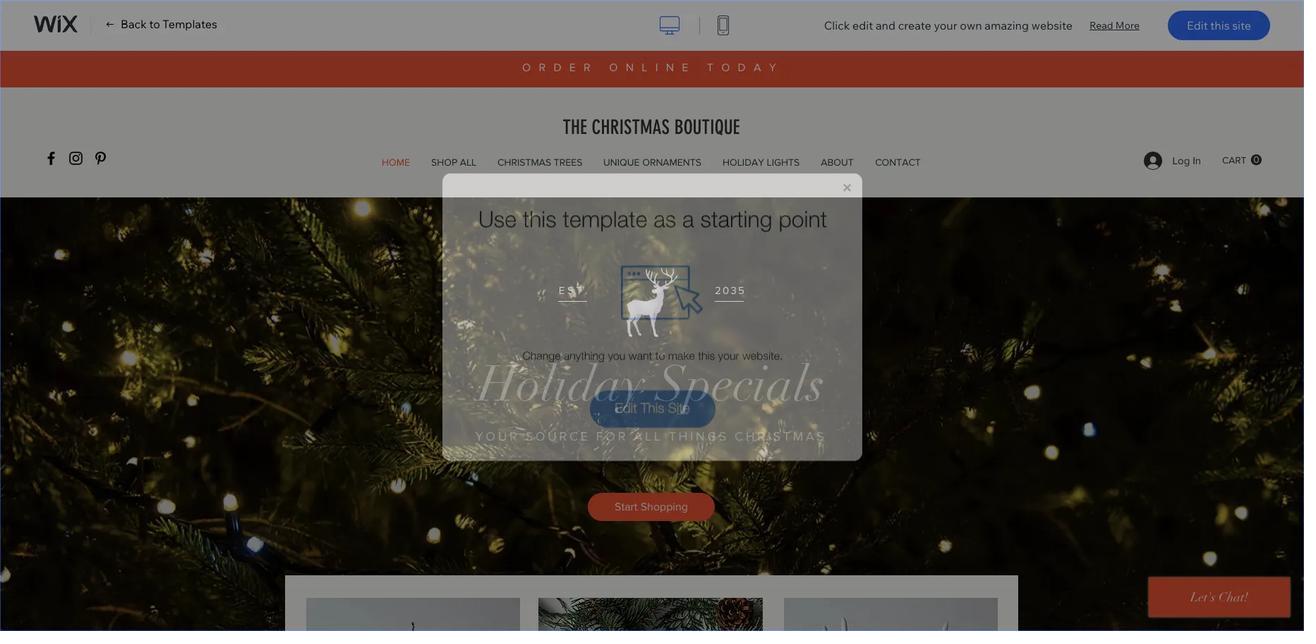 Task type: locate. For each thing, give the bounding box(es) containing it.
more
[[1116, 19, 1140, 31]]

to right want
[[656, 348, 665, 360]]

use this template as a starting point
[[479, 203, 827, 230]]

1 vertical spatial to
[[656, 348, 665, 360]]

your left own
[[934, 18, 958, 32]]

0 vertical spatial edit
[[1187, 18, 1208, 32]]

your left website.
[[718, 348, 740, 360]]

read more
[[1090, 19, 1140, 31]]

read
[[1090, 19, 1114, 31]]

and
[[876, 18, 896, 32]]

0 horizontal spatial this
[[523, 203, 557, 230]]

to
[[149, 17, 160, 31], [656, 348, 665, 360]]

this
[[1211, 18, 1230, 32], [523, 203, 557, 230], [698, 348, 715, 360]]

your
[[934, 18, 958, 32], [718, 348, 740, 360]]

0 horizontal spatial edit
[[615, 398, 637, 414]]

edit left site
[[1187, 18, 1208, 32]]

point
[[779, 203, 827, 230]]

edit for edit this site
[[615, 398, 637, 414]]

1 vertical spatial this
[[523, 203, 557, 230]]

to right back
[[149, 17, 160, 31]]

this for site
[[1211, 18, 1230, 32]]

want
[[629, 348, 653, 360]]

0 horizontal spatial to
[[149, 17, 160, 31]]

this right use
[[523, 203, 557, 230]]

read more link
[[1090, 18, 1140, 33]]

edit
[[1187, 18, 1208, 32], [615, 398, 637, 414]]

1 vertical spatial edit
[[615, 398, 637, 414]]

as
[[654, 203, 676, 230]]

close image
[[843, 182, 851, 189]]

0 vertical spatial this
[[1211, 18, 1230, 32]]

edit left this
[[615, 398, 637, 414]]

1 horizontal spatial edit
[[1187, 18, 1208, 32]]

2 horizontal spatial this
[[1211, 18, 1230, 32]]

this left site
[[1211, 18, 1230, 32]]

edit for edit this site
[[1187, 18, 1208, 32]]

1 horizontal spatial your
[[934, 18, 958, 32]]

0 vertical spatial your
[[934, 18, 958, 32]]

amazing
[[985, 18, 1029, 32]]

back to templates
[[121, 17, 217, 31]]

1 horizontal spatial this
[[698, 348, 715, 360]]

2 vertical spatial this
[[698, 348, 715, 360]]

edit this site link
[[1168, 11, 1271, 40]]

starting
[[701, 203, 773, 230]]

this right make
[[698, 348, 715, 360]]

create
[[898, 18, 932, 32]]

site
[[668, 398, 690, 414]]

this
[[641, 398, 665, 414]]

website.
[[743, 348, 783, 360]]

template
[[563, 203, 648, 230]]

edit this site link
[[590, 388, 716, 426]]

1 vertical spatial your
[[718, 348, 740, 360]]

back
[[121, 17, 147, 31]]

0 vertical spatial to
[[149, 17, 160, 31]]



Task type: vqa. For each thing, say whether or not it's contained in the screenshot.
this corresponding to template
yes



Task type: describe. For each thing, give the bounding box(es) containing it.
a
[[683, 203, 694, 230]]

templates
[[163, 17, 217, 31]]

change anything you want to make this your website.
[[523, 348, 783, 360]]

own
[[960, 18, 982, 32]]

click
[[824, 18, 850, 32]]

anything
[[564, 348, 605, 360]]

website
[[1032, 18, 1073, 32]]

edit this site
[[1187, 18, 1252, 32]]

use
[[479, 203, 517, 230]]

edit this site
[[615, 398, 690, 414]]

0 horizontal spatial your
[[718, 348, 740, 360]]

this for template
[[523, 203, 557, 230]]

make
[[668, 348, 695, 360]]

edit
[[853, 18, 874, 32]]

click edit and create your own amazing website
[[824, 18, 1073, 32]]

site
[[1233, 18, 1252, 32]]

you
[[608, 348, 626, 360]]

change
[[523, 348, 561, 360]]

1 horizontal spatial to
[[656, 348, 665, 360]]



